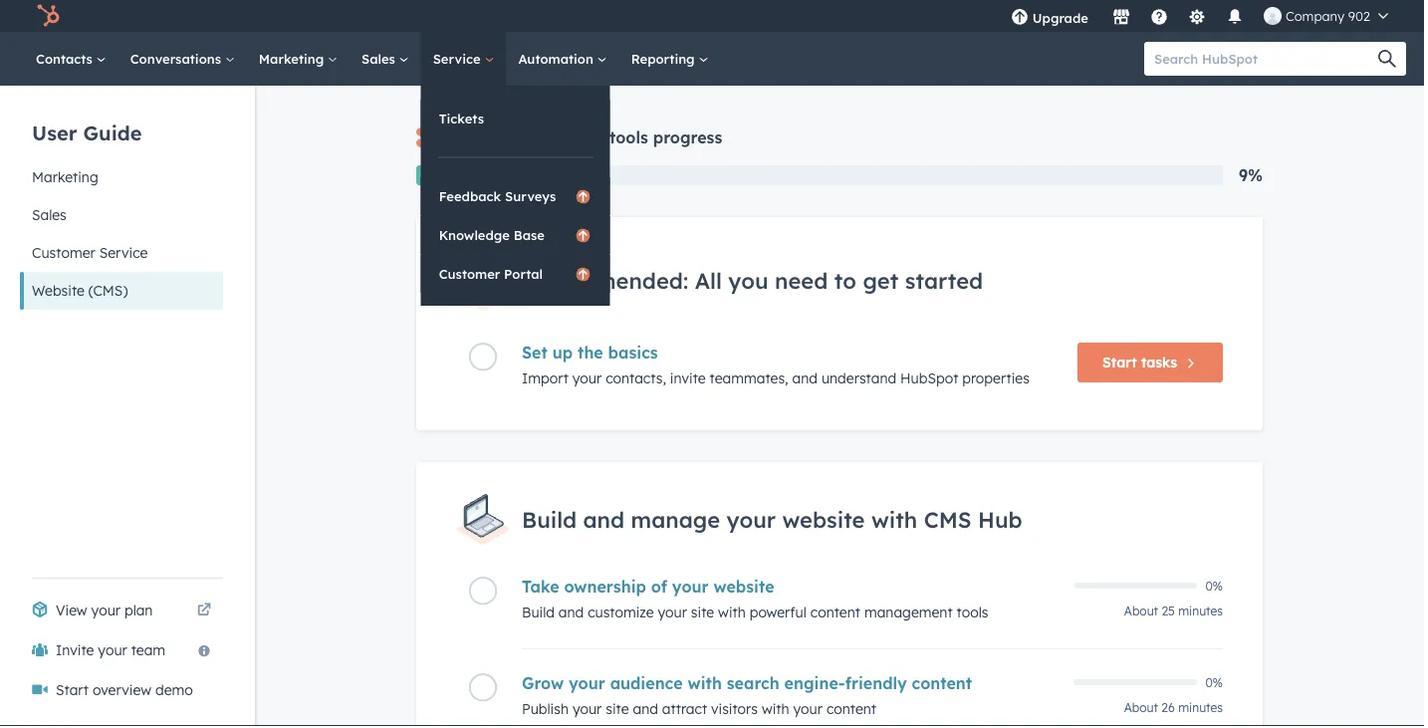 Task type: describe. For each thing, give the bounding box(es) containing it.
of
[[651, 577, 667, 597]]

about 26 minutes
[[1124, 700, 1223, 715]]

properties
[[963, 370, 1030, 387]]

take ownership of your website button
[[522, 577, 1062, 597]]

sales button
[[20, 196, 223, 234]]

grow your audience with search engine-friendly content button
[[522, 673, 1062, 693]]

25
[[1162, 604, 1175, 619]]

site inside grow your audience with search engine-friendly content publish your site and attract visitors with your content
[[606, 700, 629, 718]]

with inside take ownership of your website build and customize your site with powerful content management tools
[[718, 604, 746, 621]]

website (cms)
[[32, 282, 128, 299]]

powerful
[[750, 604, 807, 621]]

sales inside sales link
[[362, 50, 399, 67]]

customer service
[[32, 244, 148, 261]]

and inside take ownership of your website build and customize your site with powerful content management tools
[[559, 604, 584, 621]]

view your plan
[[56, 602, 153, 619]]

up
[[553, 343, 573, 363]]

workflows
[[524, 149, 591, 165]]

user guide views element
[[20, 86, 223, 310]]

customize
[[588, 604, 654, 621]]

visitors
[[711, 700, 758, 718]]

website for of
[[714, 577, 775, 597]]

hubspot
[[901, 370, 959, 387]]

help button
[[1143, 0, 1176, 32]]

grow your audience with search engine-friendly content publish your site and attract visitors with your content
[[522, 673, 972, 718]]

friendly
[[845, 673, 907, 693]]

contacts,
[[606, 370, 666, 387]]

conversations
[[130, 50, 225, 67]]

set
[[522, 343, 548, 363]]

the
[[578, 343, 603, 363]]

hubspot image
[[36, 4, 60, 28]]

attract
[[662, 700, 707, 718]]

service link
[[421, 32, 506, 86]]

0 vertical spatial (cms)
[[558, 128, 605, 147]]

demo
[[155, 681, 193, 699]]

progress
[[653, 128, 723, 147]]

(cms) inside button
[[88, 282, 128, 299]]

ownership
[[564, 577, 646, 597]]

management
[[865, 604, 953, 621]]

settings link
[[1176, 0, 1218, 32]]

invite your team button
[[20, 631, 223, 670]]

link opens in a new window image
[[197, 599, 211, 623]]

marketplaces button
[[1101, 0, 1143, 32]]

basics
[[608, 343, 658, 363]]

publish
[[522, 700, 569, 718]]

you
[[729, 266, 769, 294]]

invite your team
[[56, 642, 165, 659]]

and inside grow your audience with search engine-friendly content publish your site and attract visitors with your content
[[633, 700, 658, 718]]

sales link
[[350, 32, 421, 86]]

engine-
[[785, 673, 845, 693]]

902
[[1349, 7, 1371, 24]]

settings image
[[1188, 9, 1206, 27]]

reporting link
[[619, 32, 721, 86]]

start tasks
[[1103, 354, 1177, 371]]

upgrade image
[[1011, 9, 1029, 27]]

your down of
[[658, 604, 687, 621]]

1 horizontal spatial service
[[433, 50, 485, 67]]

9%
[[1239, 165, 1263, 185]]

hub
[[978, 506, 1023, 533]]

conversations link
[[118, 32, 247, 86]]

site inside take ownership of your website build and customize your site with powerful content management tools
[[691, 604, 714, 621]]

your down engine-
[[793, 700, 823, 718]]

sales inside sales button
[[32, 206, 67, 224]]

menu containing company 902
[[999, 0, 1401, 39]]

team
[[131, 642, 165, 659]]

26
[[1162, 700, 1175, 715]]

teammates,
[[710, 370, 789, 387]]

search image
[[1379, 50, 1397, 68]]

0% for take ownership of your website
[[1206, 578, 1223, 593]]

website inside button
[[32, 282, 85, 299]]

your right manage
[[727, 506, 776, 533]]

manage
[[631, 506, 720, 533]]

start overview demo
[[56, 681, 193, 699]]

and inside the set up the basics import your contacts, invite teammates, and understand hubspot properties
[[792, 370, 818, 387]]

your right of
[[672, 577, 709, 597]]

upgrade
[[1033, 9, 1089, 26]]

set up the basics button
[[522, 343, 1062, 363]]

customer
[[32, 244, 95, 261]]

invite
[[670, 370, 706, 387]]

notifications image
[[1226, 9, 1244, 27]]

audience
[[610, 673, 683, 693]]

about for grow your audience with search engine-friendly content
[[1124, 700, 1159, 715]]

workflows link
[[506, 138, 696, 176]]

invite
[[56, 642, 94, 659]]

user
[[32, 120, 77, 145]]

your inside the set up the basics import your contacts, invite teammates, and understand hubspot properties
[[573, 370, 602, 387]]

search button
[[1369, 42, 1407, 76]]

minutes for take ownership of your website
[[1179, 604, 1223, 619]]

view your plan link
[[20, 591, 223, 631]]

service inside button
[[99, 244, 148, 261]]

your
[[448, 128, 485, 147]]

0% for grow your audience with search engine-friendly content
[[1206, 675, 1223, 690]]



Task type: vqa. For each thing, say whether or not it's contained in the screenshot.
Press to sort. image
no



Task type: locate. For each thing, give the bounding box(es) containing it.
marketing inside button
[[32, 168, 98, 186]]

0 vertical spatial content
[[811, 604, 861, 621]]

1 vertical spatial about
[[1124, 700, 1159, 715]]

start
[[1103, 354, 1137, 371], [56, 681, 89, 699]]

company
[[1286, 7, 1345, 24]]

about left 26
[[1124, 700, 1159, 715]]

company 902
[[1286, 7, 1371, 24]]

marketplaces image
[[1113, 9, 1131, 27]]

your website (cms) tools progress progress bar
[[416, 165, 489, 185]]

get
[[863, 266, 899, 294]]

2 vertical spatial content
[[827, 700, 877, 718]]

about 25 minutes
[[1125, 604, 1223, 619]]

contacts link
[[24, 32, 118, 86]]

0% up about 25 minutes
[[1206, 578, 1223, 593]]

help image
[[1150, 9, 1168, 27]]

need
[[775, 266, 828, 294]]

marketing down user
[[32, 168, 98, 186]]

all
[[695, 266, 722, 294]]

content down take ownership of your website button
[[811, 604, 861, 621]]

1 vertical spatial service
[[99, 244, 148, 261]]

content down friendly
[[827, 700, 877, 718]]

and up ownership
[[583, 506, 625, 533]]

start overview demo link
[[20, 670, 223, 710]]

0 vertical spatial tools
[[610, 128, 648, 147]]

understand
[[822, 370, 897, 387]]

recommended: all you need to get started
[[522, 266, 983, 294]]

guide
[[83, 120, 142, 145]]

2 build from the top
[[522, 604, 555, 621]]

minutes right 26
[[1179, 700, 1223, 715]]

(cms) up workflows
[[558, 128, 605, 147]]

reporting
[[631, 50, 699, 67]]

marketing
[[259, 50, 328, 67], [32, 168, 98, 186]]

1 about from the top
[[1125, 604, 1159, 619]]

1 minutes from the top
[[1179, 604, 1223, 619]]

start inside button
[[1103, 354, 1137, 371]]

0 vertical spatial marketing
[[259, 50, 328, 67]]

marketing link
[[247, 32, 350, 86]]

plan
[[124, 602, 153, 619]]

automation menu
[[506, 86, 696, 189]]

build
[[522, 506, 577, 533], [522, 604, 555, 621]]

link opens in a new window image
[[197, 604, 211, 618]]

1 vertical spatial tools
[[957, 604, 989, 621]]

1 horizontal spatial website
[[783, 506, 865, 533]]

with left powerful
[[718, 604, 746, 621]]

0 vertical spatial website
[[490, 128, 553, 147]]

search
[[727, 673, 780, 693]]

content
[[811, 604, 861, 621], [912, 673, 972, 693], [827, 700, 877, 718]]

start for start tasks
[[1103, 354, 1137, 371]]

website (cms) button
[[20, 272, 223, 310]]

with up attract at left
[[688, 673, 722, 693]]

0 horizontal spatial website
[[32, 282, 85, 299]]

1 vertical spatial sales
[[32, 206, 67, 224]]

0 horizontal spatial service
[[99, 244, 148, 261]]

1 vertical spatial minutes
[[1179, 700, 1223, 715]]

0 vertical spatial start
[[1103, 354, 1137, 371]]

0 horizontal spatial website
[[714, 577, 775, 597]]

customer service button
[[20, 234, 223, 272]]

1 horizontal spatial marketing
[[259, 50, 328, 67]]

0 vertical spatial build
[[522, 506, 577, 533]]

1 0% from the top
[[1206, 578, 1223, 593]]

website up powerful
[[714, 577, 775, 597]]

1 build from the top
[[522, 506, 577, 533]]

about
[[1125, 604, 1159, 619], [1124, 700, 1159, 715]]

1 vertical spatial marketing
[[32, 168, 98, 186]]

service right sales link
[[433, 50, 485, 67]]

sales up customer
[[32, 206, 67, 224]]

0 vertical spatial website
[[783, 506, 865, 533]]

0 vertical spatial sales
[[362, 50, 399, 67]]

with
[[872, 506, 918, 533], [718, 604, 746, 621], [688, 673, 722, 693], [762, 700, 790, 718]]

1 horizontal spatial tools
[[957, 604, 989, 621]]

your inside invite your team button
[[98, 642, 127, 659]]

0 vertical spatial minutes
[[1179, 604, 1223, 619]]

build down take
[[522, 604, 555, 621]]

1 horizontal spatial (cms)
[[558, 128, 605, 147]]

automation link
[[506, 32, 619, 86]]

content inside take ownership of your website build and customize your site with powerful content management tools
[[811, 604, 861, 621]]

website
[[490, 128, 553, 147], [32, 282, 85, 299]]

site left powerful
[[691, 604, 714, 621]]

contacts
[[36, 50, 96, 67]]

your website (cms) tools progress
[[448, 128, 723, 147]]

and down take
[[559, 604, 584, 621]]

about left "25"
[[1125, 604, 1159, 619]]

0 horizontal spatial (cms)
[[88, 282, 128, 299]]

website up workflows
[[490, 128, 553, 147]]

take
[[522, 577, 559, 597]]

0 vertical spatial 0%
[[1206, 578, 1223, 593]]

overview
[[93, 681, 151, 699]]

0% up about 26 minutes
[[1206, 675, 1223, 690]]

with left cms in the bottom right of the page
[[872, 506, 918, 533]]

1 vertical spatial content
[[912, 673, 972, 693]]

and
[[792, 370, 818, 387], [583, 506, 625, 533], [559, 604, 584, 621], [633, 700, 658, 718]]

cms
[[924, 506, 972, 533]]

(cms)
[[558, 128, 605, 147], [88, 282, 128, 299]]

mateo roberts image
[[1264, 7, 1282, 25]]

2 minutes from the top
[[1179, 700, 1223, 715]]

minutes for grow your audience with search engine-friendly content
[[1179, 700, 1223, 715]]

your left team
[[98, 642, 127, 659]]

view
[[56, 602, 87, 619]]

start left tasks
[[1103, 354, 1137, 371]]

tasks
[[1141, 354, 1177, 371]]

started
[[905, 266, 983, 294]]

1 horizontal spatial start
[[1103, 354, 1137, 371]]

your
[[573, 370, 602, 387], [727, 506, 776, 533], [672, 577, 709, 597], [91, 602, 121, 619], [658, 604, 687, 621], [98, 642, 127, 659], [569, 673, 605, 693], [573, 700, 602, 718], [793, 700, 823, 718]]

1 horizontal spatial sales
[[362, 50, 399, 67]]

with down the grow your audience with search engine-friendly content button
[[762, 700, 790, 718]]

website for manage
[[783, 506, 865, 533]]

start down 'invite'
[[56, 681, 89, 699]]

automation
[[518, 50, 597, 67]]

notifications button
[[1218, 0, 1252, 32]]

2 0% from the top
[[1206, 675, 1223, 690]]

Search HubSpot search field
[[1145, 42, 1389, 76]]

your right publish
[[573, 700, 602, 718]]

grow
[[522, 673, 564, 693]]

tools inside take ownership of your website build and customize your site with powerful content management tools
[[957, 604, 989, 621]]

2 about from the top
[[1124, 700, 1159, 715]]

1 vertical spatial website
[[32, 282, 85, 299]]

start for start overview demo
[[56, 681, 89, 699]]

website
[[783, 506, 865, 533], [714, 577, 775, 597]]

1 horizontal spatial website
[[490, 128, 553, 147]]

1 vertical spatial site
[[606, 700, 629, 718]]

sales right marketing link
[[362, 50, 399, 67]]

service
[[433, 50, 485, 67], [99, 244, 148, 261]]

and down audience
[[633, 700, 658, 718]]

0 horizontal spatial site
[[606, 700, 629, 718]]

0 vertical spatial site
[[691, 604, 714, 621]]

user guide
[[32, 120, 142, 145]]

take ownership of your website build and customize your site with powerful content management tools
[[522, 577, 989, 621]]

1 vertical spatial 0%
[[1206, 675, 1223, 690]]

about for take ownership of your website
[[1125, 604, 1159, 619]]

your down the
[[573, 370, 602, 387]]

hubspot link
[[24, 4, 75, 28]]

website inside take ownership of your website build and customize your site with powerful content management tools
[[714, 577, 775, 597]]

recommended:
[[522, 266, 689, 294]]

0 horizontal spatial marketing
[[32, 168, 98, 186]]

to
[[835, 266, 857, 294]]

0 vertical spatial service
[[433, 50, 485, 67]]

0 horizontal spatial sales
[[32, 206, 67, 224]]

1 vertical spatial website
[[714, 577, 775, 597]]

0 vertical spatial about
[[1125, 604, 1159, 619]]

tools right management
[[957, 604, 989, 621]]

marketing left sales link
[[259, 50, 328, 67]]

0 horizontal spatial tools
[[610, 128, 648, 147]]

minutes right "25"
[[1179, 604, 1223, 619]]

tools left progress
[[610, 128, 648, 147]]

0%
[[1206, 578, 1223, 593], [1206, 675, 1223, 690]]

import
[[522, 370, 569, 387]]

website up take ownership of your website button
[[783, 506, 865, 533]]

build inside take ownership of your website build and customize your site with powerful content management tools
[[522, 604, 555, 621]]

service down sales button
[[99, 244, 148, 261]]

your inside view your plan "link"
[[91, 602, 121, 619]]

site down audience
[[606, 700, 629, 718]]

1 horizontal spatial site
[[691, 604, 714, 621]]

1 vertical spatial start
[[56, 681, 89, 699]]

start tasks button
[[1078, 343, 1223, 383]]

build and manage your website with cms hub
[[522, 506, 1023, 533]]

1 vertical spatial (cms)
[[88, 282, 128, 299]]

and down set up the basics button
[[792, 370, 818, 387]]

(cms) down customer service button
[[88, 282, 128, 299]]

marketing button
[[20, 158, 223, 196]]

your right "grow"
[[569, 673, 605, 693]]

set up the basics import your contacts, invite teammates, and understand hubspot properties
[[522, 343, 1030, 387]]

menu
[[999, 0, 1401, 39]]

website down customer
[[32, 282, 85, 299]]

0 horizontal spatial start
[[56, 681, 89, 699]]

content right friendly
[[912, 673, 972, 693]]

company 902 button
[[1252, 0, 1401, 32]]

build up take
[[522, 506, 577, 533]]

1 vertical spatial build
[[522, 604, 555, 621]]

your left the plan
[[91, 602, 121, 619]]



